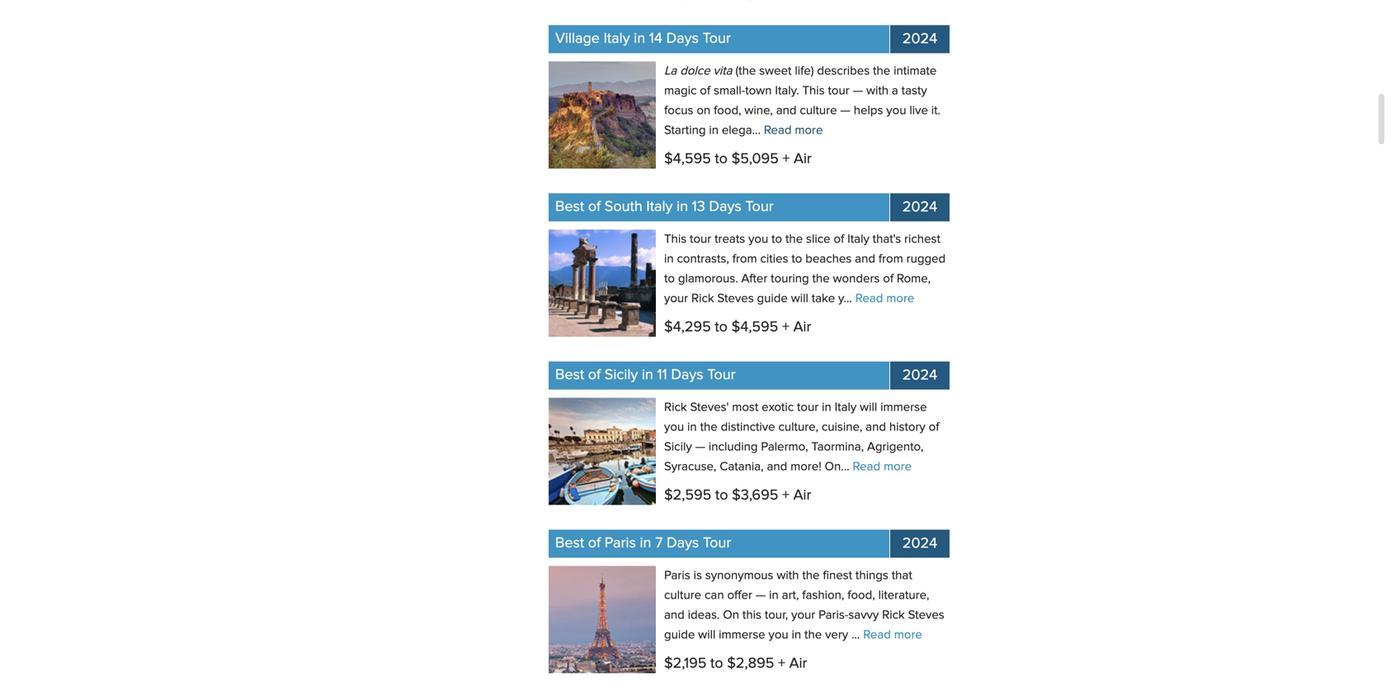 Task type: locate. For each thing, give the bounding box(es) containing it.
steves inside paris is synonymous with the finest things that culture can offer — in art, fashion, food, literature, and ideas. on this tour, your paris-savvy rick steves guide will immerse you in the very ...
[[909, 610, 945, 622]]

distinctive
[[721, 422, 776, 434]]

you down tour,
[[769, 630, 789, 642]]

air for $2,595 to $3,695 + air
[[794, 489, 812, 503]]

vita
[[714, 65, 733, 78]]

+ right $2,895
[[779, 657, 786, 672]]

+ right $3,695
[[783, 489, 790, 503]]

and down italy.
[[777, 105, 797, 117]]

you down the a
[[887, 105, 907, 117]]

and inside paris is synonymous with the finest things that culture can offer — in art, fashion, food, literature, and ideas. on this tour, your paris-savvy rick steves guide will immerse you in the very ...
[[665, 610, 685, 622]]

best for best of sicily in 11 days tour
[[556, 368, 585, 383]]

1 2024 from the top
[[903, 32, 938, 47]]

of right history
[[929, 422, 940, 434]]

cities
[[761, 253, 789, 266]]

the down steves'
[[701, 422, 718, 434]]

italy left "14"
[[604, 31, 630, 46]]

more down literature,
[[895, 630, 923, 642]]

and left ideas.
[[665, 610, 685, 622]]

$2,195
[[665, 657, 707, 672]]

0 horizontal spatial will
[[699, 630, 716, 642]]

food, inside paris is synonymous with the finest things that culture can offer — in art, fashion, food, literature, and ideas. on this tour, your paris-savvy rick steves guide will immerse you in the very ...
[[848, 590, 876, 603]]

1 from from the left
[[733, 253, 758, 266]]

of right slice
[[834, 234, 845, 246]]

2024
[[903, 32, 938, 47], [903, 200, 938, 215], [903, 369, 938, 383], [903, 537, 938, 552]]

and up "wonders"
[[855, 253, 876, 266]]

0 horizontal spatial culture
[[665, 590, 702, 603]]

1 horizontal spatial with
[[867, 85, 889, 97]]

read more down wine,
[[764, 125, 823, 137]]

read
[[764, 125, 792, 137], [856, 293, 884, 305], [853, 462, 881, 474], [864, 630, 892, 642]]

and
[[777, 105, 797, 117], [855, 253, 876, 266], [866, 422, 887, 434], [767, 462, 788, 474], [665, 610, 685, 622]]

0 vertical spatial paris
[[605, 537, 636, 551]]

the left slice
[[786, 234, 803, 246]]

1 horizontal spatial from
[[879, 253, 904, 266]]

rick inside paris is synonymous with the finest things that culture can offer — in art, fashion, food, literature, and ideas. on this tour, your paris-savvy rick steves guide will immerse you in the very ...
[[883, 610, 905, 622]]

describes
[[818, 65, 870, 78]]

italy right south
[[647, 200, 673, 215]]

you inside (the sweet life) describes the intimate magic of small-town italy. this tour — with a tasty focus on food, wine, and culture — helps you live it. starting in elega...
[[887, 105, 907, 117]]

will up the cuisine,
[[860, 402, 878, 414]]

slice
[[807, 234, 831, 246]]

1 vertical spatial immerse
[[719, 630, 766, 642]]

— left helps
[[841, 105, 851, 117]]

more for best of south italy in 13 days tour
[[887, 293, 915, 305]]

in down steves'
[[688, 422, 697, 434]]

1 vertical spatial will
[[860, 402, 878, 414]]

paris
[[605, 537, 636, 551], [665, 570, 691, 583]]

guide down touring
[[757, 293, 788, 305]]

1 vertical spatial best
[[556, 368, 585, 383]]

+ right $5,095
[[783, 152, 790, 167]]

1 horizontal spatial rick
[[692, 293, 715, 305]]

1 vertical spatial $4,595
[[732, 320, 779, 335]]

— up syracuse,
[[696, 442, 706, 454]]

air down more!
[[794, 489, 812, 503]]

tour inside (the sweet life) describes the intimate magic of small-town italy. this tour — with a tasty focus on food, wine, and culture — helps you live it. starting in elega...
[[828, 85, 850, 97]]

1 vertical spatial steves
[[909, 610, 945, 622]]

culture down is
[[665, 590, 702, 603]]

0 vertical spatial your
[[665, 293, 689, 305]]

+ for $2,895
[[779, 657, 786, 672]]

from
[[733, 253, 758, 266], [879, 253, 904, 266]]

your down 'art,'
[[792, 610, 816, 622]]

in inside this tour treats you to the slice of italy that's richest in contrasts, from cities to beaches and from rugged to glamorous. after touring the wonders of rome, your rick steves guide will take y...
[[665, 253, 674, 266]]

the left intimate
[[874, 65, 891, 78]]

in down the on
[[709, 125, 719, 137]]

+ for $5,095
[[783, 152, 790, 167]]

1 horizontal spatial tour
[[798, 402, 819, 414]]

of inside (the sweet life) describes the intimate magic of small-town italy. this tour — with a tasty focus on food, wine, and culture — helps you live it. starting in elega...
[[700, 85, 711, 97]]

small-
[[714, 85, 746, 97]]

on
[[697, 105, 711, 117]]

1 horizontal spatial your
[[792, 610, 816, 622]]

will down ideas.
[[699, 630, 716, 642]]

more
[[795, 125, 823, 137], [887, 293, 915, 305], [884, 462, 912, 474], [895, 630, 923, 642]]

2 best from the top
[[556, 368, 585, 383]]

rick
[[692, 293, 715, 305], [665, 402, 687, 414], [883, 610, 905, 622]]

la
[[665, 65, 677, 78]]

1 horizontal spatial culture
[[800, 105, 838, 117]]

intimate
[[894, 65, 937, 78]]

of left 7
[[588, 537, 601, 551]]

1 horizontal spatial $4,595
[[732, 320, 779, 335]]

+
[[783, 152, 790, 167], [783, 320, 790, 335], [783, 489, 790, 503], [779, 657, 786, 672]]

read more down "wonders"
[[856, 293, 915, 305]]

food,
[[714, 105, 742, 117], [848, 590, 876, 603]]

air for $4,595 to $5,095 + air
[[794, 152, 812, 167]]

2 vertical spatial tour
[[798, 402, 819, 414]]

1 vertical spatial with
[[777, 570, 800, 583]]

0 horizontal spatial your
[[665, 293, 689, 305]]

0 horizontal spatial this
[[665, 234, 687, 246]]

finest
[[823, 570, 853, 583]]

0 vertical spatial this
[[803, 85, 825, 97]]

(the sweet life) describes the intimate magic of small-town italy. this tour — with a tasty focus on food, wine, and culture — helps you live it. starting in elega...
[[665, 65, 941, 137]]

0 vertical spatial steves
[[718, 293, 754, 305]]

read more for best of paris in 7 days tour
[[864, 630, 923, 642]]

from up after at the top
[[733, 253, 758, 266]]

tour inside rick steves' most exotic tour in italy will immerse you in the distinctive culture, cuisine, and history of sicily — including palermo, taormina, agrigento, syracuse, catania, and more! on...
[[798, 402, 819, 414]]

paris left 7
[[605, 537, 636, 551]]

$5,095
[[732, 152, 779, 167]]

0 horizontal spatial tour
[[690, 234, 712, 246]]

...
[[852, 630, 861, 642]]

best for best of south italy in 13 days tour
[[556, 200, 585, 215]]

exotic
[[762, 402, 794, 414]]

with left the a
[[867, 85, 889, 97]]

this up contrasts, at the top
[[665, 234, 687, 246]]

best
[[556, 200, 585, 215], [556, 368, 585, 383], [556, 537, 585, 551]]

air down touring
[[794, 320, 812, 335]]

immerse down this
[[719, 630, 766, 642]]

tour down $5,095
[[746, 200, 774, 215]]

from down 'that's'
[[879, 253, 904, 266]]

0 horizontal spatial guide
[[665, 630, 695, 642]]

things
[[856, 570, 889, 583]]

tour up contrasts, at the top
[[690, 234, 712, 246]]

tour
[[703, 31, 731, 46], [746, 200, 774, 215], [708, 368, 736, 383], [703, 537, 732, 551]]

air right $5,095
[[794, 152, 812, 167]]

$4,595 down after at the top
[[732, 320, 779, 335]]

with up 'art,'
[[777, 570, 800, 583]]

food, inside (the sweet life) describes the intimate magic of small-town italy. this tour — with a tasty focus on food, wine, and culture — helps you live it. starting in elega...
[[714, 105, 742, 117]]

2024 up that
[[903, 537, 938, 552]]

more down italy.
[[795, 125, 823, 137]]

3 best from the top
[[556, 537, 585, 551]]

you inside this tour treats you to the slice of italy that's richest in contrasts, from cities to beaches and from rugged to glamorous. after touring the wonders of rome, your rick steves guide will take y...
[[749, 234, 769, 246]]

more down agrigento,
[[884, 462, 912, 474]]

best of sicily in 11 days tour 2024 image
[[549, 398, 656, 506]]

more for best of sicily in 11 days tour
[[884, 462, 912, 474]]

tour down describes
[[828, 85, 850, 97]]

0 vertical spatial with
[[867, 85, 889, 97]]

guide
[[757, 293, 788, 305], [665, 630, 695, 642]]

1 vertical spatial sicily
[[665, 442, 692, 454]]

of left rome,
[[884, 273, 894, 286]]

paris inside paris is synonymous with the finest things that culture can offer — in art, fashion, food, literature, and ideas. on this tour, your paris-savvy rick steves guide will immerse you in the very ...
[[665, 570, 691, 583]]

1 vertical spatial food,
[[848, 590, 876, 603]]

1 horizontal spatial steves
[[909, 610, 945, 622]]

1 horizontal spatial will
[[792, 293, 809, 305]]

1 vertical spatial your
[[792, 610, 816, 622]]

to
[[715, 152, 728, 167], [772, 234, 783, 246], [792, 253, 803, 266], [665, 273, 675, 286], [715, 320, 728, 335], [716, 489, 729, 503], [711, 657, 724, 672]]

to up touring
[[792, 253, 803, 266]]

italy
[[604, 31, 630, 46], [647, 200, 673, 215], [848, 234, 870, 246], [835, 402, 857, 414]]

1 vertical spatial tour
[[690, 234, 712, 246]]

read down "wonders"
[[856, 293, 884, 305]]

1 horizontal spatial immerse
[[881, 402, 928, 414]]

2024 up history
[[903, 369, 938, 383]]

1 vertical spatial rick
[[665, 402, 687, 414]]

la dolce vita
[[665, 65, 733, 78]]

1 horizontal spatial this
[[803, 85, 825, 97]]

0 vertical spatial guide
[[757, 293, 788, 305]]

2024 for $4,595 to $5,095 + air
[[903, 32, 938, 47]]

most
[[732, 402, 759, 414]]

with inside paris is synonymous with the finest things that culture can offer — in art, fashion, food, literature, and ideas. on this tour, your paris-savvy rick steves guide will immerse you in the very ...
[[777, 570, 800, 583]]

0 vertical spatial will
[[792, 293, 809, 305]]

rick down literature,
[[883, 610, 905, 622]]

sicily left 11 at the left bottom of the page
[[605, 368, 638, 383]]

$4,295 to $4,595 + air
[[665, 320, 812, 335]]

2 vertical spatial rick
[[883, 610, 905, 622]]

0 horizontal spatial steves
[[718, 293, 754, 305]]

read more down agrigento,
[[853, 462, 912, 474]]

0 horizontal spatial $4,595
[[665, 152, 711, 167]]

more down rome,
[[887, 293, 915, 305]]

rick down glamorous.
[[692, 293, 715, 305]]

richest
[[905, 234, 941, 246]]

2 2024 from the top
[[903, 200, 938, 215]]

you inside rick steves' most exotic tour in italy will immerse you in the distinctive culture, cuisine, and history of sicily — including palermo, taormina, agrigento, syracuse, catania, and more! on...
[[665, 422, 685, 434]]

2 horizontal spatial rick
[[883, 610, 905, 622]]

1 horizontal spatial paris
[[665, 570, 691, 583]]

read for best of paris in 7 days tour
[[864, 630, 892, 642]]

culture,
[[779, 422, 819, 434]]

rick inside rick steves' most exotic tour in italy will immerse you in the distinctive culture, cuisine, and history of sicily — including palermo, taormina, agrigento, syracuse, catania, and more! on...
[[665, 402, 687, 414]]

and inside (the sweet life) describes the intimate magic of small-town italy. this tour — with a tasty focus on food, wine, and culture — helps you live it. starting in elega...
[[777, 105, 797, 117]]

sicily up syracuse,
[[665, 442, 692, 454]]

italy left 'that's'
[[848, 234, 870, 246]]

you up the cities
[[749, 234, 769, 246]]

0 horizontal spatial rick
[[665, 402, 687, 414]]

the
[[874, 65, 891, 78], [786, 234, 803, 246], [813, 273, 830, 286], [701, 422, 718, 434], [803, 570, 820, 583], [805, 630, 822, 642]]

0 vertical spatial $4,595
[[665, 152, 711, 167]]

you up syracuse,
[[665, 422, 685, 434]]

you inside paris is synonymous with the finest things that culture can offer — in art, fashion, food, literature, and ideas. on this tour, your paris-savvy rick steves guide will immerse you in the very ...
[[769, 630, 789, 642]]

will down touring
[[792, 293, 809, 305]]

steves down after at the top
[[718, 293, 754, 305]]

0 vertical spatial food,
[[714, 105, 742, 117]]

2 from from the left
[[879, 253, 904, 266]]

0 horizontal spatial food,
[[714, 105, 742, 117]]

in inside (the sweet life) describes the intimate magic of small-town italy. this tour — with a tasty focus on food, wine, and culture — helps you live it. starting in elega...
[[709, 125, 719, 137]]

and inside this tour treats you to the slice of italy that's richest in contrasts, from cities to beaches and from rugged to glamorous. after touring the wonders of rome, your rick steves guide will take y...
[[855, 253, 876, 266]]

2 horizontal spatial will
[[860, 402, 878, 414]]

0 vertical spatial culture
[[800, 105, 838, 117]]

1 vertical spatial this
[[665, 234, 687, 246]]

read more down savvy
[[864, 630, 923, 642]]

cuisine,
[[822, 422, 863, 434]]

0 horizontal spatial from
[[733, 253, 758, 266]]

your up the $4,295
[[665, 293, 689, 305]]

2024 up intimate
[[903, 32, 938, 47]]

synonymous
[[706, 570, 774, 583]]

2024 up richest
[[903, 200, 938, 215]]

in
[[634, 31, 646, 46], [709, 125, 719, 137], [677, 200, 689, 215], [665, 253, 674, 266], [642, 368, 654, 383], [822, 402, 832, 414], [688, 422, 697, 434], [640, 537, 652, 551], [770, 590, 779, 603], [792, 630, 802, 642]]

best of south italy in 13 days tour 2024 image
[[549, 230, 656, 337]]

0 horizontal spatial sicily
[[605, 368, 638, 383]]

1 horizontal spatial sicily
[[665, 442, 692, 454]]

—
[[853, 85, 864, 97], [841, 105, 851, 117], [696, 442, 706, 454], [756, 590, 766, 603]]

— up helps
[[853, 85, 864, 97]]

palermo,
[[761, 442, 809, 454]]

italy up the cuisine,
[[835, 402, 857, 414]]

tour up culture,
[[798, 402, 819, 414]]

1 vertical spatial culture
[[665, 590, 702, 603]]

in up the cuisine,
[[822, 402, 832, 414]]

of
[[700, 85, 711, 97], [588, 200, 601, 215], [834, 234, 845, 246], [884, 273, 894, 286], [588, 368, 601, 383], [929, 422, 940, 434], [588, 537, 601, 551]]

this down life)
[[803, 85, 825, 97]]

italy inside rick steves' most exotic tour in italy will immerse you in the distinctive culture, cuisine, and history of sicily — including palermo, taormina, agrigento, syracuse, catania, and more! on...
[[835, 402, 857, 414]]

air for $4,295 to $4,595 + air
[[794, 320, 812, 335]]

2 vertical spatial best
[[556, 537, 585, 551]]

steves
[[718, 293, 754, 305], [909, 610, 945, 622]]

0 vertical spatial immerse
[[881, 402, 928, 414]]

to left $3,695
[[716, 489, 729, 503]]

that
[[892, 570, 913, 583]]

village italy in 14 days tour
[[556, 31, 731, 46]]

treats
[[715, 234, 746, 246]]

2 vertical spatial will
[[699, 630, 716, 642]]

this
[[803, 85, 825, 97], [665, 234, 687, 246]]

tour,
[[765, 610, 789, 622]]

in left contrasts, at the top
[[665, 253, 674, 266]]

sicily
[[605, 368, 638, 383], [665, 442, 692, 454]]

+ down touring
[[783, 320, 790, 335]]

immerse
[[881, 402, 928, 414], [719, 630, 766, 642]]

$4,595
[[665, 152, 711, 167], [732, 320, 779, 335]]

food, down small-
[[714, 105, 742, 117]]

days
[[667, 31, 699, 46], [710, 200, 742, 215], [671, 368, 704, 383], [667, 537, 700, 551]]

of up the on
[[700, 85, 711, 97]]

$4,595 down starting at top
[[665, 152, 711, 167]]

7
[[656, 537, 663, 551]]

1 best from the top
[[556, 200, 585, 215]]

live
[[910, 105, 929, 117]]

the up fashion,
[[803, 570, 820, 583]]

1 horizontal spatial guide
[[757, 293, 788, 305]]

immerse inside rick steves' most exotic tour in italy will immerse you in the distinctive culture, cuisine, and history of sicily — including palermo, taormina, agrigento, syracuse, catania, and more! on...
[[881, 402, 928, 414]]

tasty
[[902, 85, 928, 97]]

food, up savvy
[[848, 590, 876, 603]]

rick left steves'
[[665, 402, 687, 414]]

0 vertical spatial best
[[556, 200, 585, 215]]

1 vertical spatial paris
[[665, 570, 691, 583]]

read for best of south italy in 13 days tour
[[856, 293, 884, 305]]

0 horizontal spatial immerse
[[719, 630, 766, 642]]

1 horizontal spatial food,
[[848, 590, 876, 603]]

culture
[[800, 105, 838, 117], [665, 590, 702, 603]]

0 vertical spatial tour
[[828, 85, 850, 97]]

3 2024 from the top
[[903, 369, 938, 383]]

paris left is
[[665, 570, 691, 583]]

0 vertical spatial rick
[[692, 293, 715, 305]]

steves inside this tour treats you to the slice of italy that's richest in contrasts, from cities to beaches and from rugged to glamorous. after touring the wonders of rome, your rick steves guide will take y...
[[718, 293, 754, 305]]

will
[[792, 293, 809, 305], [860, 402, 878, 414], [699, 630, 716, 642]]

read more for best of south italy in 13 days tour
[[856, 293, 915, 305]]

rugged
[[907, 253, 946, 266]]

read more
[[764, 125, 823, 137], [856, 293, 915, 305], [853, 462, 912, 474], [864, 630, 923, 642]]

0 horizontal spatial with
[[777, 570, 800, 583]]

read right ...
[[864, 630, 892, 642]]

you
[[887, 105, 907, 117], [749, 234, 769, 246], [665, 422, 685, 434], [769, 630, 789, 642]]

2 horizontal spatial tour
[[828, 85, 850, 97]]

culture down life)
[[800, 105, 838, 117]]

4 2024 from the top
[[903, 537, 938, 552]]

air
[[794, 152, 812, 167], [794, 320, 812, 335], [794, 489, 812, 503], [790, 657, 808, 672]]

1 vertical spatial guide
[[665, 630, 695, 642]]

$2,895
[[728, 657, 775, 672]]



Task type: describe. For each thing, give the bounding box(es) containing it.
$3,695
[[732, 489, 779, 503]]

it.
[[932, 105, 941, 117]]

read more for best of sicily in 11 days tour
[[853, 462, 912, 474]]

to left $5,095
[[715, 152, 728, 167]]

the up take
[[813, 273, 830, 286]]

a
[[892, 85, 899, 97]]

days right 7
[[667, 537, 700, 551]]

south
[[605, 200, 643, 215]]

$2,195 to $2,895 + air
[[665, 657, 808, 672]]

rome,
[[897, 273, 931, 286]]

days right 11 at the left bottom of the page
[[671, 368, 704, 383]]

in left 'art,'
[[770, 590, 779, 603]]

and up agrigento,
[[866, 422, 887, 434]]

touring
[[771, 273, 810, 286]]

read down wine,
[[764, 125, 792, 137]]

sicily inside rick steves' most exotic tour in italy will immerse you in the distinctive culture, cuisine, and history of sicily — including palermo, taormina, agrigento, syracuse, catania, and more! on...
[[665, 442, 692, 454]]

elega...
[[722, 125, 761, 137]]

14
[[650, 31, 663, 46]]

beaches
[[806, 253, 852, 266]]

paris-
[[819, 610, 849, 622]]

art,
[[782, 590, 799, 603]]

to left glamorous.
[[665, 273, 675, 286]]

the inside rick steves' most exotic tour in italy will immerse you in the distinctive culture, cuisine, and history of sicily — including palermo, taormina, agrigento, syracuse, catania, and more! on...
[[701, 422, 718, 434]]

of inside rick steves' most exotic tour in italy will immerse you in the distinctive culture, cuisine, and history of sicily — including palermo, taormina, agrigento, syracuse, catania, and more! on...
[[929, 422, 940, 434]]

will inside this tour treats you to the slice of italy that's richest in contrasts, from cities to beaches and from rugged to glamorous. after touring the wonders of rome, your rick steves guide will take y...
[[792, 293, 809, 305]]

steves'
[[691, 402, 729, 414]]

your inside paris is synonymous with the finest things that culture can offer — in art, fashion, food, literature, and ideas. on this tour, your paris-savvy rick steves guide will immerse you in the very ...
[[792, 610, 816, 622]]

in left 13
[[677, 200, 689, 215]]

13
[[692, 200, 706, 215]]

agrigento,
[[868, 442, 924, 454]]

air for $2,195 to $2,895 + air
[[790, 657, 808, 672]]

+ for $4,595
[[783, 320, 790, 335]]

the left "very"
[[805, 630, 822, 642]]

0 vertical spatial sicily
[[605, 368, 638, 383]]

glamorous.
[[679, 273, 739, 286]]

this
[[743, 610, 762, 622]]

village
[[556, 31, 600, 46]]

your inside this tour treats you to the slice of italy that's richest in contrasts, from cities to beaches and from rugged to glamorous. after touring the wonders of rome, your rick steves guide will take y...
[[665, 293, 689, 305]]

will inside paris is synonymous with the finest things that culture can offer — in art, fashion, food, literature, and ideas. on this tour, your paris-savvy rick steves guide will immerse you in the very ...
[[699, 630, 716, 642]]

to right the $2,195
[[711, 657, 724, 672]]

11
[[658, 368, 668, 383]]

more!
[[791, 462, 822, 474]]

best of south italy in 13 days tour
[[556, 200, 774, 215]]

village italy in 14 days tour 2024 image
[[549, 62, 656, 169]]

to right the $4,295
[[715, 320, 728, 335]]

after
[[742, 273, 768, 286]]

in left 11 at the left bottom of the page
[[642, 368, 654, 383]]

on
[[723, 610, 740, 622]]

wonders
[[833, 273, 880, 286]]

and down palermo,
[[767, 462, 788, 474]]

in left "14"
[[634, 31, 646, 46]]

immerse inside paris is synonymous with the finest things that culture can offer — in art, fashion, food, literature, and ideas. on this tour, your paris-savvy rick steves guide will immerse you in the very ...
[[719, 630, 766, 642]]

is
[[694, 570, 703, 583]]

helps
[[854, 105, 884, 117]]

history
[[890, 422, 926, 434]]

$4,295
[[665, 320, 711, 335]]

days right 13
[[710, 200, 742, 215]]

guide inside paris is synonymous with the finest things that culture can offer — in art, fashion, food, literature, and ideas. on this tour, your paris-savvy rick steves guide will immerse you in the very ...
[[665, 630, 695, 642]]

$2,595
[[665, 489, 712, 503]]

days right "14"
[[667, 31, 699, 46]]

culture inside (the sweet life) describes the intimate magic of small-town italy. this tour — with a tasty focus on food, wine, and culture — helps you live it. starting in elega...
[[800, 105, 838, 117]]

on...
[[825, 462, 850, 474]]

tour up vita
[[703, 31, 731, 46]]

tour inside this tour treats you to the slice of italy that's richest in contrasts, from cities to beaches and from rugged to glamorous. after touring the wonders of rome, your rick steves guide will take y...
[[690, 234, 712, 246]]

literature,
[[879, 590, 930, 603]]

sweet
[[760, 65, 792, 78]]

including
[[709, 442, 758, 454]]

more for best of paris in 7 days tour
[[895, 630, 923, 642]]

rick inside this tour treats you to the slice of italy that's richest in contrasts, from cities to beaches and from rugged to glamorous. after touring the wonders of rome, your rick steves guide will take y...
[[692, 293, 715, 305]]

in down 'art,'
[[792, 630, 802, 642]]

rick steves' most exotic tour in italy will immerse you in the distinctive culture, cuisine, and history of sicily — including palermo, taormina, agrigento, syracuse, catania, and more! on...
[[665, 402, 940, 474]]

starting
[[665, 125, 706, 137]]

tour up steves'
[[708, 368, 736, 383]]

best of sicily in 11 days tour
[[556, 368, 736, 383]]

2024 for $4,295 to $4,595 + air
[[903, 200, 938, 215]]

2024 for $2,195 to $2,895 + air
[[903, 537, 938, 552]]

fashion,
[[803, 590, 845, 603]]

culture inside paris is synonymous with the finest things that culture can offer — in art, fashion, food, literature, and ideas. on this tour, your paris-savvy rick steves guide will immerse you in the very ...
[[665, 590, 702, 603]]

this inside (the sweet life) describes the intimate magic of small-town italy. this tour — with a tasty focus on food, wine, and culture — helps you live it. starting in elega...
[[803, 85, 825, 97]]

of left south
[[588, 200, 601, 215]]

syracuse,
[[665, 462, 717, 474]]

— inside paris is synonymous with the finest things that culture can offer — in art, fashion, food, literature, and ideas. on this tour, your paris-savvy rick steves guide will immerse you in the very ...
[[756, 590, 766, 603]]

2024 for $2,595 to $3,695 + air
[[903, 369, 938, 383]]

italy inside this tour treats you to the slice of italy that's richest in contrasts, from cities to beaches and from rugged to glamorous. after touring the wonders of rome, your rick steves guide will take y...
[[848, 234, 870, 246]]

tour up synonymous
[[703, 537, 732, 551]]

contrasts,
[[677, 253, 730, 266]]

offer
[[728, 590, 753, 603]]

magic
[[665, 85, 697, 97]]

wine,
[[745, 105, 773, 117]]

italy.
[[776, 85, 800, 97]]

best of paris in 7 days tour 2024 image
[[549, 567, 656, 674]]

will inside rick steves' most exotic tour in italy will immerse you in the distinctive culture, cuisine, and history of sicily — including palermo, taormina, agrigento, syracuse, catania, and more! on...
[[860, 402, 878, 414]]

of left 11 at the left bottom of the page
[[588, 368, 601, 383]]

dolce
[[680, 65, 711, 78]]

the inside (the sweet life) describes the intimate magic of small-town italy. this tour — with a tasty focus on food, wine, and culture — helps you live it. starting in elega...
[[874, 65, 891, 78]]

ideas.
[[688, 610, 720, 622]]

best for best of paris in 7 days tour
[[556, 537, 585, 551]]

savvy
[[849, 610, 879, 622]]

paris is synonymous with the finest things that culture can offer — in art, fashion, food, literature, and ideas. on this tour, your paris-savvy rick steves guide will immerse you in the very ...
[[665, 570, 945, 642]]

read for best of sicily in 11 days tour
[[853, 462, 881, 474]]

catania,
[[720, 462, 764, 474]]

that's
[[873, 234, 902, 246]]

best of paris in 7 days tour
[[556, 537, 732, 551]]

focus
[[665, 105, 694, 117]]

life)
[[795, 65, 814, 78]]

in left 7
[[640, 537, 652, 551]]

to up the cities
[[772, 234, 783, 246]]

town
[[746, 85, 772, 97]]

can
[[705, 590, 725, 603]]

— inside rick steves' most exotic tour in italy will immerse you in the distinctive culture, cuisine, and history of sicily — including palermo, taormina, agrigento, syracuse, catania, and more! on...
[[696, 442, 706, 454]]

this inside this tour treats you to the slice of italy that's richest in contrasts, from cities to beaches and from rugged to glamorous. after touring the wonders of rome, your rick steves guide will take y...
[[665, 234, 687, 246]]

take
[[812, 293, 836, 305]]

0 horizontal spatial paris
[[605, 537, 636, 551]]

+ for $3,695
[[783, 489, 790, 503]]

(the
[[736, 65, 756, 78]]

very
[[826, 630, 849, 642]]

guide inside this tour treats you to the slice of italy that's richest in contrasts, from cities to beaches and from rugged to glamorous. after touring the wonders of rome, your rick steves guide will take y...
[[757, 293, 788, 305]]

$2,595 to $3,695 + air
[[665, 489, 812, 503]]

with inside (the sweet life) describes the intimate magic of small-town italy. this tour — with a tasty focus on food, wine, and culture — helps you live it. starting in elega...
[[867, 85, 889, 97]]

$4,595 to $5,095 + air
[[665, 152, 812, 167]]

this tour treats you to the slice of italy that's richest in contrasts, from cities to beaches and from rugged to glamorous. after touring the wonders of rome, your rick steves guide will take y...
[[665, 234, 946, 305]]

taormina,
[[812, 442, 864, 454]]

y...
[[839, 293, 853, 305]]



Task type: vqa. For each thing, say whether or not it's contained in the screenshot.
bottom GUIDE
yes



